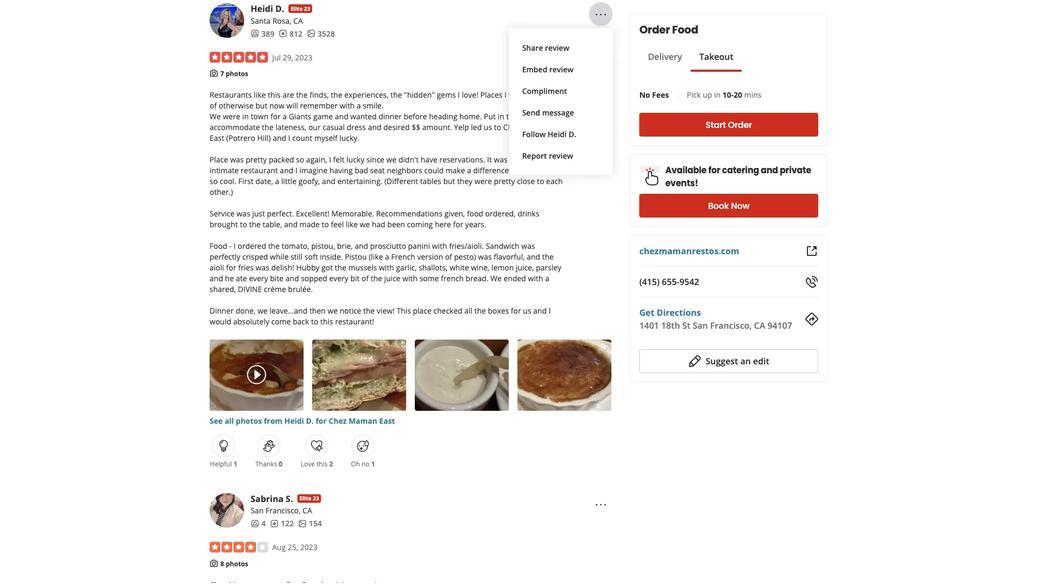 Task type: describe. For each thing, give the bounding box(es) containing it.
sabrina
[[251, 493, 284, 505]]

accommodate
[[210, 122, 260, 132]]

heading
[[429, 111, 458, 122]]

available for catering and private events!
[[666, 164, 812, 189]]

0 horizontal spatial in
[[242, 111, 249, 122]]

restaurants like this are the finds, the experiences, the "hidden" gems i love!   places i wouldn't know of otherwise but now will remember with a smile. we were in town for a giants game and wanted dinner before heading home.  put in the filters to accommodate the lateness, our casual dress and desired $$ amount.  yelp led us to chez maman east (potrero hill) and i count myself lucky.
[[210, 90, 560, 143]]

yelp
[[454, 122, 469, 132]]

heidi inside button
[[548, 129, 567, 139]]

812
[[290, 29, 303, 39]]

ca for sabrina s.
[[303, 506, 312, 516]]

8 photos
[[220, 560, 248, 569]]

hill)
[[257, 133, 271, 143]]

aug
[[272, 543, 286, 553]]

to inside dinner done, we leave...and then we notice the view!  this place checked all the boxes for us and i would absolutely come back to this restaurant!
[[311, 317, 318, 327]]

cool.
[[220, 176, 236, 187]]

now
[[270, 101, 285, 111]]

message
[[542, 107, 574, 118]]

was up flavorful,
[[522, 241, 535, 251]]

2 every from the left
[[329, 274, 349, 284]]

photos element for sabrina s.
[[298, 519, 322, 530]]

review for share review
[[545, 43, 570, 53]]

for inside food - i ordered the tomato, pistou, brie, and prosciutto panini with fries/aioli. sandwich was perfectly crisped while still soft inside.  pistou (like a french version of pesto) was flavorful, and the aioli for fries was delish!   hubby got the mussels with garlic, shallots, white wine, lemon juice, parsley and he ate every bite and sopped every bit of the juice with some french bread.   we ended with a shared, divine crème brulée.
[[226, 263, 236, 273]]

see
[[210, 416, 223, 426]]

bad
[[355, 165, 368, 176]]

24 external link v2 image
[[806, 245, 819, 258]]

inside.
[[320, 252, 343, 262]]

felt
[[333, 155, 345, 165]]

have
[[421, 155, 438, 165]]

place was pretty packed so again, i felt lucky since we didn't have reservations. it was a close-knit, intimate restaurant and i imagine having bad seat neighbors could make a difference but ours were so cool.  first date, a little goofy, and entertaining.   (different tables but they were pretty close to each other.)
[[210, 155, 563, 197]]

remember
[[300, 101, 338, 111]]

1 1 from the left
[[234, 460, 237, 469]]

they
[[457, 176, 473, 187]]

2 vertical spatial d.
[[306, 416, 314, 426]]

bite
[[270, 274, 284, 284]]

see all photos from heidi d. for chez maman east link
[[210, 416, 395, 426]]

i inside dinner done, we leave...and then we notice the view!  this place checked all the boxes for us and i would absolutely come back to this restaurant!
[[549, 306, 551, 316]]

1 menu image from the top
[[595, 8, 608, 21]]

16 friends v2 image for heidi d.
[[251, 30, 259, 38]]

8 photos link
[[220, 560, 248, 569]]

and down having
[[322, 176, 336, 187]]

154
[[309, 519, 322, 529]]

review for embed review
[[550, 64, 574, 74]]

bread.
[[466, 274, 489, 284]]

experiences,
[[344, 90, 389, 100]]

maman inside "restaurants like this are the finds, the experiences, the "hidden" gems i love!   places i wouldn't know of otherwise but now will remember with a smile. we were in town for a giants game and wanted dinner before heading home.  put in the filters to accommodate the lateness, our casual dress and desired $$ amount.  yelp led us to chez maman east (potrero hill) and i count myself lucky."
[[523, 122, 549, 132]]

restaurant!
[[335, 317, 374, 327]]

and up little
[[280, 165, 293, 176]]

23 for sabrina s.
[[313, 496, 319, 503]]

ca inside get directions 1401 18th st san francisco, ca 94107
[[754, 320, 766, 332]]

close
[[517, 176, 535, 187]]

and inside "available for catering and private events!"
[[761, 164, 778, 176]]

east inside "restaurants like this are the finds, the experiences, the "hidden" gems i love!   places i wouldn't know of otherwise but now will remember with a smile. we were in town for a giants game and wanted dinner before heading home.  put in the filters to accommodate the lateness, our casual dress and desired $$ amount.  yelp led us to chez maman east (potrero hill) and i count myself lucky."
[[210, 133, 224, 143]]

tomato,
[[282, 241, 309, 251]]

review for report review
[[549, 151, 573, 161]]

town
[[251, 111, 269, 122]]

1 vertical spatial so
[[210, 176, 218, 187]]

takeout tab panel
[[640, 72, 742, 76]]

was up wine,
[[478, 252, 492, 262]]

4 star rating image
[[210, 543, 268, 553]]

18th
[[662, 320, 680, 332]]

boxes
[[488, 306, 509, 316]]

all inside dinner done, we leave...and then we notice the view!  this place checked all the boxes for us and i would absolutely come back to this restaurant!
[[465, 306, 473, 316]]

follow heidi d. button
[[518, 123, 604, 145]]

was down crisped
[[256, 263, 269, 273]]

service was just perfect. excellent! memorable.  recommendations given, food ordered, drinks brought to the table, and made to feel like we had been coming here for years.
[[210, 209, 540, 230]]

1 horizontal spatial in
[[498, 111, 504, 122]]

(415)
[[640, 276, 660, 288]]

i left love!
[[458, 90, 460, 100]]

1 horizontal spatial pretty
[[494, 176, 515, 187]]

we up absolutely
[[258, 306, 268, 316]]

food inside food - i ordered the tomato, pistou, brie, and prosciutto panini with fries/aioli. sandwich was perfectly crisped while still soft inside.  pistou (like a french version of pesto) was flavorful, and the aioli for fries was delish!   hubby got the mussels with garlic, shallots, white wine, lemon juice, parsley and he ate every bite and sopped every bit of the juice with some french bread.   we ended with a shared, divine crème brulée.
[[210, 241, 227, 251]]

for inside dinner done, we leave...and then we notice the view!  this place checked all the boxes for us and i would absolutely come back to this restaurant!
[[511, 306, 521, 316]]

to inside place was pretty packed so again, i felt lucky since we didn't have reservations. it was a close-knit, intimate restaurant and i imagine having bad seat neighbors could make a difference but ours were so cool.  first date, a little goofy, and entertaining.   (different tables but they were pretty close to each other.)
[[537, 176, 544, 187]]

a left little
[[275, 176, 279, 187]]

neighbors
[[387, 165, 422, 176]]

view!
[[377, 306, 395, 316]]

the right 'got'
[[335, 263, 347, 273]]

we inside food - i ordered the tomato, pistou, brie, and prosciutto panini with fries/aioli. sandwich was perfectly crisped while still soft inside.  pistou (like a french version of pesto) was flavorful, and the aioli for fries was delish!   hubby got the mussels with garlic, shallots, white wine, lemon juice, parsley and he ate every bite and sopped every bit of the juice with some french bread.   we ended with a shared, divine crème brulée.
[[491, 274, 502, 284]]

0 vertical spatial so
[[296, 155, 304, 165]]

25,
[[288, 543, 298, 553]]

didn't
[[399, 155, 419, 165]]

2 menu image from the top
[[595, 499, 608, 512]]

4
[[262, 519, 266, 529]]

1 vertical spatial all
[[225, 416, 234, 426]]

elite for heidi d.
[[291, 5, 303, 12]]

for inside "restaurants like this are the finds, the experiences, the "hidden" gems i love!   places i wouldn't know of otherwise but now will remember with a smile. we were in town for a giants game and wanted dinner before heading home.  put in the filters to accommodate the lateness, our casual dress and desired $$ amount.  yelp led us to chez maman east (potrero hill) and i count myself lucky."
[[271, 111, 281, 122]]

are
[[283, 90, 294, 100]]

was right it
[[494, 155, 508, 165]]

close-
[[516, 155, 536, 165]]

for up love this 2
[[316, 416, 327, 426]]

brulée.
[[288, 284, 313, 295]]

1 vertical spatial of
[[445, 252, 452, 262]]

655-
[[662, 276, 680, 288]]

a up lateness,
[[283, 111, 287, 122]]

ca for heidi d.
[[293, 16, 303, 26]]

and down aioli
[[210, 274, 223, 284]]

places
[[481, 90, 503, 100]]

suggest an edit
[[706, 356, 770, 367]]

24 directions v2 image
[[806, 313, 819, 326]]

1 vertical spatial chez
[[329, 416, 347, 426]]

filters
[[520, 111, 540, 122]]

coming
[[407, 219, 433, 230]]

elite 23 link for sabrina s.
[[297, 495, 321, 504]]

and up juice,
[[527, 252, 540, 262]]

just
[[252, 209, 265, 219]]

1 every from the left
[[249, 274, 268, 284]]

place
[[413, 306, 432, 316]]

0 vertical spatial pretty
[[246, 155, 267, 165]]

sandwich
[[486, 241, 520, 251]]

had
[[372, 219, 386, 230]]

the inside service was just perfect. excellent! memorable.  recommendations given, food ordered, drinks brought to the table, and made to feel like we had been coming here for years.
[[249, 219, 261, 230]]

jul 29, 2023
[[272, 52, 313, 63]]

photo of sabrina s. image
[[210, 494, 244, 529]]

here
[[435, 219, 451, 230]]

to right send
[[542, 111, 549, 122]]

heidi d.
[[251, 3, 284, 14]]

reviews element for d.
[[279, 28, 303, 39]]

1 horizontal spatial were
[[475, 176, 492, 187]]

7 photos link
[[220, 69, 248, 78]]

goofy,
[[299, 176, 320, 187]]

report
[[522, 151, 547, 161]]

a up they
[[467, 165, 471, 176]]

with down juice,
[[528, 274, 543, 284]]

(potrero
[[226, 133, 255, 143]]

photos for sabrina
[[226, 560, 248, 569]]

casual
[[323, 122, 345, 132]]

start
[[706, 119, 726, 131]]

follow heidi d.
[[522, 129, 577, 139]]

9542
[[680, 276, 699, 288]]

friends element for sabrina
[[251, 519, 266, 530]]

0 vertical spatial food
[[672, 22, 698, 37]]

will
[[287, 101, 298, 111]]

2 vertical spatial this
[[317, 460, 328, 469]]

order food
[[640, 22, 698, 37]]

lemon
[[492, 263, 514, 273]]

chezmamanrestos.com link
[[640, 245, 740, 257]]

available
[[666, 164, 707, 176]]

(1 reaction) element for oh no 1
[[371, 460, 375, 469]]

photos for heidi
[[226, 69, 248, 78]]

elite for sabrina s.
[[300, 496, 311, 503]]

like inside service was just perfect. excellent! memorable.  recommendations given, food ordered, drinks brought to the table, and made to feel like we had been coming here for years.
[[346, 219, 358, 230]]

1 horizontal spatial but
[[443, 176, 455, 187]]

24 phone v2 image
[[806, 276, 819, 289]]

like inside "restaurants like this are the finds, the experiences, the "hidden" gems i love!   places i wouldn't know of otherwise but now will remember with a smile. we were in town for a giants game and wanted dinner before heading home.  put in the filters to accommodate the lateness, our casual dress and desired $$ amount.  yelp led us to chez maman east (potrero hill) and i count myself lucky."
[[254, 90, 266, 100]]

of inside "restaurants like this are the finds, the experiences, the "hidden" gems i love!   places i wouldn't know of otherwise but now will remember with a smile. we were in town for a giants game and wanted dinner before heading home.  put in the filters to accommodate the lateness, our casual dress and desired $$ amount.  yelp led us to chez maman east (potrero hill) and i count myself lucky."
[[210, 101, 217, 111]]

0 horizontal spatial d.
[[275, 3, 284, 14]]

service
[[210, 209, 235, 219]]

1 vertical spatial east
[[379, 416, 395, 426]]

this inside "restaurants like this are the finds, the experiences, the "hidden" gems i love!   places i wouldn't know of otherwise but now will remember with a smile. we were in town for a giants game and wanted dinner before heading home.  put in the filters to accommodate the lateness, our casual dress and desired $$ amount.  yelp led us to chez maman east (potrero hill) and i count myself lucky."
[[268, 90, 281, 100]]

little
[[281, 176, 297, 187]]

jul
[[272, 52, 281, 63]]

was up intimate
[[230, 155, 244, 165]]

i left felt
[[329, 155, 331, 165]]

since
[[367, 155, 385, 165]]

the left the filters
[[506, 111, 518, 122]]

16 friends v2 image for sabrina s.
[[251, 520, 259, 529]]

i inside food - i ordered the tomato, pistou, brie, and prosciutto panini with fries/aioli. sandwich was perfectly crisped while still soft inside.  pistou (like a french version of pesto) was flavorful, and the aioli for fries was delish!   hubby got the mussels with garlic, shallots, white wine, lemon juice, parsley and he ate every bite and sopped every bit of the juice with some french bread.   we ended with a shared, divine crème brulée.
[[234, 241, 236, 251]]

tables
[[420, 176, 441, 187]]

mins
[[745, 89, 762, 100]]

packed
[[269, 155, 294, 165]]

the right finds,
[[331, 90, 342, 100]]

menu containing share review
[[509, 28, 613, 175]]

finds,
[[310, 90, 329, 100]]

2
[[329, 460, 333, 469]]

perfectly
[[210, 252, 240, 262]]

tab list containing delivery
[[640, 50, 742, 72]]

helpful 1
[[210, 460, 237, 469]]

checked
[[434, 306, 463, 316]]

to down put
[[494, 122, 501, 132]]

delish!
[[271, 263, 294, 273]]

love
[[301, 460, 315, 469]]

it
[[487, 155, 492, 165]]

edit
[[753, 356, 770, 367]]

16 review v2 image
[[279, 30, 287, 38]]

the right 'are'
[[296, 90, 308, 100]]

share review button
[[518, 37, 604, 59]]

panini
[[408, 241, 430, 251]]

version
[[417, 252, 443, 262]]



Task type: vqa. For each thing, say whether or not it's contained in the screenshot.
Yelp
yes



Task type: locate. For each thing, give the bounding box(es) containing it.
back
[[293, 317, 309, 327]]

2 horizontal spatial but
[[511, 165, 523, 176]]

in
[[714, 89, 721, 100], [242, 111, 249, 122], [498, 111, 504, 122]]

0 vertical spatial elite 23 link
[[289, 4, 312, 13]]

of up white
[[445, 252, 452, 262]]

friends element down santa
[[251, 28, 274, 39]]

16 review v2 image
[[270, 520, 279, 529]]

chez
[[503, 122, 521, 132], [329, 416, 347, 426]]

2 vertical spatial but
[[443, 176, 455, 187]]

maman up oh no 1
[[349, 416, 377, 426]]

memorable.
[[332, 209, 374, 219]]

0 vertical spatial chez
[[503, 122, 521, 132]]

san right st
[[693, 320, 708, 332]]

1 horizontal spatial like
[[346, 219, 358, 230]]

s.
[[286, 493, 293, 505]]

photos element
[[307, 28, 335, 39], [298, 519, 322, 530]]

a left close-
[[510, 155, 514, 165]]

book now
[[708, 200, 750, 212]]

photos element containing 3528
[[307, 28, 335, 39]]

been
[[387, 219, 405, 230]]

us
[[484, 122, 492, 132], [523, 306, 532, 316]]

2 vertical spatial photos
[[226, 560, 248, 569]]

1 vertical spatial we
[[491, 274, 502, 284]]

put
[[484, 111, 496, 122]]

us down put
[[484, 122, 492, 132]]

fries
[[238, 263, 254, 273]]

the up while
[[268, 241, 280, 251]]

1 horizontal spatial we
[[491, 274, 502, 284]]

1 vertical spatial elite 23 link
[[297, 495, 321, 504]]

1 vertical spatial were
[[543, 165, 560, 176]]

friends element
[[251, 28, 274, 39], [251, 519, 266, 530]]

the left view!
[[363, 306, 375, 316]]

d. down send message "button" at the top of the page
[[569, 129, 577, 139]]

food left -
[[210, 241, 227, 251]]

2 (1 reaction) element from the left
[[371, 460, 375, 469]]

review inside share review button
[[545, 43, 570, 53]]

knit,
[[536, 155, 551, 165]]

1 vertical spatial d.
[[569, 129, 577, 139]]

for inside service was just perfect. excellent! memorable.  recommendations given, food ordered, drinks brought to the table, and made to feel like we had been coming here for years.
[[453, 219, 463, 230]]

brought
[[210, 219, 238, 230]]

we right the then
[[328, 306, 338, 316]]

maman down the filters
[[523, 122, 549, 132]]

aug 25, 2023
[[272, 543, 318, 553]]

d. up rosa,
[[275, 3, 284, 14]]

and left "private"
[[761, 164, 778, 176]]

0 horizontal spatial (1 reaction) element
[[234, 460, 237, 469]]

food up delivery
[[672, 22, 698, 37]]

2 horizontal spatial heidi
[[548, 129, 567, 139]]

but inside "restaurants like this are the finds, the experiences, the "hidden" gems i love!   places i wouldn't know of otherwise but now will remember with a smile. we were in town for a giants game and wanted dinner before heading home.  put in the filters to accommodate the lateness, our casual dress and desired $$ amount.  yelp led us to chez maman east (potrero hill) and i count myself lucky."
[[256, 101, 268, 111]]

1 horizontal spatial east
[[379, 416, 395, 426]]

pick up in 10-20 mins
[[687, 89, 762, 100]]

we up accommodate
[[210, 111, 221, 122]]

0 horizontal spatial were
[[223, 111, 240, 122]]

ca inside "elite 23 santa rosa, ca"
[[293, 16, 303, 26]]

16 friends v2 image left 389 at the top
[[251, 30, 259, 38]]

1 vertical spatial like
[[346, 219, 358, 230]]

1 vertical spatial friends element
[[251, 519, 266, 530]]

1 vertical spatial order
[[728, 119, 752, 131]]

friends element for heidi
[[251, 28, 274, 39]]

chez inside "restaurants like this are the finds, the experiences, the "hidden" gems i love!   places i wouldn't know of otherwise but now will remember with a smile. we were in town for a giants game and wanted dinner before heading home.  put in the filters to accommodate the lateness, our casual dress and desired $$ amount.  yelp led us to chez maman east (potrero hill) and i count myself lucky."
[[503, 122, 521, 132]]

notice
[[340, 306, 361, 316]]

(0 reactions) element
[[279, 460, 283, 469]]

us inside "restaurants like this are the finds, the experiences, the "hidden" gems i love!   places i wouldn't know of otherwise but now will remember with a smile. we were in town for a giants game and wanted dinner before heading home.  put in the filters to accommodate the lateness, our casual dress and desired $$ amount.  yelp led us to chez maman east (potrero hill) and i count myself lucky."
[[484, 122, 492, 132]]

was inside service was just perfect. excellent! memorable.  recommendations given, food ordered, drinks brought to the table, and made to feel like we had been coming here for years.
[[237, 209, 250, 219]]

sopped
[[301, 274, 327, 284]]

1 vertical spatial food
[[210, 241, 227, 251]]

wouldn't
[[509, 90, 539, 100]]

san inside get directions 1401 18th st san francisco, ca 94107
[[693, 320, 708, 332]]

1 vertical spatial 2023
[[300, 543, 318, 553]]

0 horizontal spatial maman
[[349, 416, 377, 426]]

16 photos v2 image
[[307, 30, 316, 38], [298, 520, 307, 529]]

every down 'got'
[[329, 274, 349, 284]]

0 vertical spatial order
[[640, 22, 670, 37]]

1 horizontal spatial so
[[296, 155, 304, 165]]

every up the divine
[[249, 274, 268, 284]]

and inside service was just perfect. excellent! memorable.  recommendations given, food ordered, drinks brought to the table, and made to feel like we had been coming here for years.
[[284, 219, 298, 230]]

recommendations
[[376, 209, 443, 219]]

menu image
[[595, 8, 608, 21], [595, 499, 608, 512]]

thanks
[[256, 460, 277, 469]]

1 vertical spatial 16 photos v2 image
[[298, 520, 307, 529]]

2 vertical spatial heidi
[[284, 416, 304, 426]]

we left had
[[360, 219, 370, 230]]

0 horizontal spatial so
[[210, 176, 218, 187]]

2023 for s.
[[300, 543, 318, 553]]

a up wanted
[[357, 101, 361, 111]]

friends element left 16 review v2 icon
[[251, 519, 266, 530]]

0 horizontal spatial francisco,
[[266, 506, 301, 516]]

0 vertical spatial photos element
[[307, 28, 335, 39]]

and down the perfect.
[[284, 219, 298, 230]]

san inside elite 23 san francisco, ca
[[251, 506, 264, 516]]

with up juice
[[379, 263, 394, 273]]

(1 reaction) element
[[234, 460, 237, 469], [371, 460, 375, 469]]

were up accommodate
[[223, 111, 240, 122]]

0 horizontal spatial food
[[210, 241, 227, 251]]

1 vertical spatial this
[[320, 317, 333, 327]]

and up pistou
[[355, 241, 368, 251]]

review inside embed review button
[[550, 64, 574, 74]]

chezmamanrestos.com
[[640, 245, 740, 257]]

0 vertical spatial 16 photos v2 image
[[307, 30, 316, 38]]

0 vertical spatial menu image
[[595, 8, 608, 21]]

1 horizontal spatial chez
[[503, 122, 521, 132]]

1 horizontal spatial 23
[[313, 496, 319, 503]]

so up other.)
[[210, 176, 218, 187]]

0 vertical spatial elite
[[291, 5, 303, 12]]

16 photos v2 image for heidi d.
[[307, 30, 316, 38]]

were inside "restaurants like this are the finds, the experiences, the "hidden" gems i love!   places i wouldn't know of otherwise but now will remember with a smile. we were in town for a giants game and wanted dinner before heading home.  put in the filters to accommodate the lateness, our casual dress and desired $$ amount.  yelp led us to chez maman east (potrero hill) and i count myself lucky."
[[223, 111, 240, 122]]

0 vertical spatial san
[[693, 320, 708, 332]]

0 vertical spatial but
[[256, 101, 268, 111]]

ended
[[504, 274, 526, 284]]

0 horizontal spatial heidi
[[251, 3, 273, 14]]

1 vertical spatial 16 friends v2 image
[[251, 520, 259, 529]]

were down difference on the left top of page
[[475, 176, 492, 187]]

1 horizontal spatial maman
[[523, 122, 549, 132]]

the up hill) at top left
[[262, 122, 274, 132]]

francisco, up suggest an edit button
[[710, 320, 752, 332]]

so left again,
[[296, 155, 304, 165]]

16 photos v2 image left 3528 on the left top of the page
[[307, 30, 316, 38]]

photos element for heidi d.
[[307, 28, 335, 39]]

(1 reaction) element right helpful
[[234, 460, 237, 469]]

imagine
[[299, 165, 328, 176]]

$$
[[412, 122, 420, 132]]

leave...and
[[270, 306, 308, 316]]

photo of heidi d. image
[[210, 3, 244, 38]]

reviews element for s.
[[270, 519, 294, 530]]

pick
[[687, 89, 701, 100]]

ca inside elite 23 san francisco, ca
[[303, 506, 312, 516]]

this inside dinner done, we leave...and then we notice the view!  this place checked all the boxes for us and i would absolutely come back to this restaurant!
[[320, 317, 333, 327]]

in right up
[[714, 89, 721, 100]]

(different
[[385, 176, 418, 187]]

1 horizontal spatial every
[[329, 274, 349, 284]]

all right see
[[225, 416, 234, 426]]

up
[[703, 89, 712, 100]]

elite 23 link
[[289, 4, 312, 13], [297, 495, 321, 504]]

love!
[[462, 90, 479, 100]]

pistou,
[[311, 241, 335, 251]]

this
[[397, 306, 411, 316]]

5 star rating image
[[210, 52, 268, 63]]

food
[[672, 22, 698, 37], [210, 241, 227, 251]]

reviews element down rosa,
[[279, 28, 303, 39]]

23 inside elite 23 san francisco, ca
[[313, 496, 319, 503]]

crisped
[[242, 252, 268, 262]]

white
[[450, 263, 469, 273]]

1 horizontal spatial food
[[672, 22, 698, 37]]

ate
[[236, 274, 247, 284]]

with inside "restaurants like this are the finds, the experiences, the "hidden" gems i love!   places i wouldn't know of otherwise but now will remember with a smile. we were in town for a giants game and wanted dinner before heading home.  put in the filters to accommodate the lateness, our casual dress and desired $$ amount.  yelp led us to chez maman east (potrero hill) and i count myself lucky."
[[340, 101, 355, 111]]

1 vertical spatial photos
[[236, 416, 262, 426]]

and up 'casual' at the top left
[[335, 111, 349, 122]]

0 horizontal spatial 23
[[304, 5, 310, 12]]

order inside button
[[728, 119, 752, 131]]

0 vertical spatial 23
[[304, 5, 310, 12]]

1 vertical spatial reviews element
[[270, 519, 294, 530]]

with up version
[[432, 241, 447, 251]]

with down garlic,
[[403, 274, 418, 284]]

2023 for d.
[[295, 52, 313, 63]]

0 vertical spatial were
[[223, 111, 240, 122]]

francisco, down the s.
[[266, 506, 301, 516]]

2 vertical spatial review
[[549, 151, 573, 161]]

san up 4
[[251, 506, 264, 516]]

and down wanted
[[368, 122, 382, 132]]

2 horizontal spatial of
[[445, 252, 452, 262]]

the left boxes at the left bottom
[[475, 306, 486, 316]]

2 16 friends v2 image from the top
[[251, 520, 259, 529]]

1 horizontal spatial 1
[[371, 460, 375, 469]]

this up now
[[268, 90, 281, 100]]

0 vertical spatial heidi
[[251, 3, 273, 14]]

photos element containing 154
[[298, 519, 322, 530]]

the up parsley
[[542, 252, 554, 262]]

1 vertical spatial heidi
[[548, 129, 567, 139]]

a down parsley
[[545, 274, 550, 284]]

for right boxes at the left bottom
[[511, 306, 521, 316]]

food - i ordered the tomato, pistou, brie, and prosciutto panini with fries/aioli. sandwich was perfectly crisped while still soft inside.  pistou (like a french version of pesto) was flavorful, and the aioli for fries was delish!   hubby got the mussels with garlic, shallots, white wine, lemon juice, parsley and he ate every bite and sopped every bit of the juice with some french bread.   we ended with a shared, divine crème brulée.
[[210, 241, 562, 295]]

were up each
[[543, 165, 560, 176]]

1 horizontal spatial san
[[693, 320, 708, 332]]

san
[[693, 320, 708, 332], [251, 506, 264, 516]]

0 horizontal spatial like
[[254, 90, 266, 100]]

friends element containing 389
[[251, 28, 274, 39]]

16 camera v2 image
[[210, 69, 218, 78]]

2 vertical spatial ca
[[303, 506, 312, 516]]

elite 23 link for heidi d.
[[289, 4, 312, 13]]

2023 right 25,
[[300, 543, 318, 553]]

1 horizontal spatial heidi
[[284, 416, 304, 426]]

1 horizontal spatial order
[[728, 119, 752, 131]]

(2 reactions) element
[[329, 460, 333, 469]]

we inside "restaurants like this are the finds, the experiences, the "hidden" gems i love!   places i wouldn't know of otherwise but now will remember with a smile. we were in town for a giants game and wanted dinner before heading home.  put in the filters to accommodate the lateness, our casual dress and desired $$ amount.  yelp led us to chez maman east (potrero hill) and i count myself lucky."
[[210, 111, 221, 122]]

pretty up restaurant
[[246, 155, 267, 165]]

got
[[322, 263, 333, 273]]

share
[[522, 43, 543, 53]]

for down given, at the left of page
[[453, 219, 463, 230]]

to right brought at left
[[240, 219, 247, 230]]

16 friends v2 image
[[251, 30, 259, 38], [251, 520, 259, 529]]

francisco, inside get directions 1401 18th st san francisco, ca 94107
[[710, 320, 752, 332]]

seat
[[370, 165, 385, 176]]

0 horizontal spatial of
[[210, 101, 217, 111]]

(1 reaction) element for helpful 1
[[234, 460, 237, 469]]

could
[[424, 165, 444, 176]]

of right bit
[[362, 274, 369, 284]]

ca up 812
[[293, 16, 303, 26]]

done,
[[236, 306, 256, 316]]

23 for heidi d.
[[304, 5, 310, 12]]

table,
[[263, 219, 282, 230]]

perfect.
[[267, 209, 294, 219]]

elite right the s.
[[300, 496, 311, 503]]

but
[[256, 101, 268, 111], [511, 165, 523, 176], [443, 176, 455, 187]]

0 horizontal spatial order
[[640, 22, 670, 37]]

2 horizontal spatial in
[[714, 89, 721, 100]]

francisco, inside elite 23 san francisco, ca
[[266, 506, 301, 516]]

16 friends v2 image left 4
[[251, 520, 259, 529]]

but up "town"
[[256, 101, 268, 111]]

delivery
[[648, 51, 682, 62]]

date,
[[256, 176, 273, 187]]

private
[[780, 164, 812, 176]]

review inside report review button
[[549, 151, 573, 161]]

of down restaurants
[[210, 101, 217, 111]]

juice,
[[516, 263, 534, 273]]

reviews element
[[279, 28, 303, 39], [270, 519, 294, 530]]

a down prosciutto
[[385, 252, 389, 262]]

2 horizontal spatial were
[[543, 165, 560, 176]]

sabrina s. link
[[251, 493, 293, 505]]

this down the then
[[320, 317, 333, 327]]

3528
[[318, 29, 335, 39]]

for left catering
[[709, 164, 721, 176]]

heidi down the message
[[548, 129, 567, 139]]

ca
[[293, 16, 303, 26], [754, 320, 766, 332], [303, 506, 312, 516]]

to down the then
[[311, 317, 318, 327]]

friends element containing 4
[[251, 519, 266, 530]]

we inside service was just perfect. excellent! memorable.  recommendations given, food ordered, drinks brought to the table, and made to feel like we had been coming here for years.
[[360, 219, 370, 230]]

i down parsley
[[549, 306, 551, 316]]

0 vertical spatial francisco,
[[710, 320, 752, 332]]

1 horizontal spatial (1 reaction) element
[[371, 460, 375, 469]]

tab list
[[640, 50, 742, 72]]

1 vertical spatial but
[[511, 165, 523, 176]]

2 vertical spatial were
[[475, 176, 492, 187]]

still
[[291, 252, 303, 262]]

francisco,
[[710, 320, 752, 332], [266, 506, 301, 516]]

we right since
[[387, 155, 397, 165]]

menu
[[509, 28, 613, 175]]

1 vertical spatial photos element
[[298, 519, 322, 530]]

elite inside "elite 23 santa rosa, ca"
[[291, 5, 303, 12]]

0 horizontal spatial east
[[210, 133, 224, 143]]

review down share review button
[[550, 64, 574, 74]]

1 vertical spatial 23
[[313, 496, 319, 503]]

and inside dinner done, we leave...and then we notice the view!  this place checked all the boxes for us and i would absolutely come back to this restaurant!
[[533, 306, 547, 316]]

with up wanted
[[340, 101, 355, 111]]

29,
[[283, 52, 293, 63]]

2 1 from the left
[[371, 460, 375, 469]]

the left juice
[[371, 274, 382, 284]]

parsley
[[536, 263, 562, 273]]

embed
[[522, 64, 548, 74]]

1 horizontal spatial all
[[465, 306, 473, 316]]

reviews element containing 122
[[270, 519, 294, 530]]

122
[[281, 519, 294, 529]]

elite inside elite 23 san francisco, ca
[[300, 496, 311, 503]]

then
[[310, 306, 326, 316]]

0 vertical spatial all
[[465, 306, 473, 316]]

compliment
[[522, 86, 567, 96]]

1 16 friends v2 image from the top
[[251, 30, 259, 38]]

santa
[[251, 16, 271, 26]]

from
[[264, 416, 282, 426]]

review up embed review button
[[545, 43, 570, 53]]

23 inside "elite 23 santa rosa, ca"
[[304, 5, 310, 12]]

to down ours at the right
[[537, 176, 544, 187]]

aioli
[[210, 263, 224, 273]]

made
[[300, 219, 320, 230]]

we down lemon
[[491, 274, 502, 284]]

24 pencil v2 image
[[689, 355, 702, 368]]

1 horizontal spatial us
[[523, 306, 532, 316]]

see all photos from heidi d. for chez maman east
[[210, 416, 395, 426]]

us inside dinner done, we leave...and then we notice the view!  this place checked all the boxes for us and i would absolutely come back to this restaurant!
[[523, 306, 532, 316]]

to left feel at left
[[322, 219, 329, 230]]

0 horizontal spatial all
[[225, 416, 234, 426]]

1 vertical spatial us
[[523, 306, 532, 316]]

reviews element containing 812
[[279, 28, 303, 39]]

for up he at the left of the page
[[226, 263, 236, 273]]

pretty down difference on the left top of page
[[494, 176, 515, 187]]

excellent!
[[296, 209, 330, 219]]

1 vertical spatial pretty
[[494, 176, 515, 187]]

for inside "available for catering and private events!"
[[709, 164, 721, 176]]

0 vertical spatial we
[[210, 111, 221, 122]]

i down lateness,
[[288, 133, 290, 143]]

0 vertical spatial us
[[484, 122, 492, 132]]

and up brulée.
[[286, 274, 299, 284]]

heidi right from at the left bottom of page
[[284, 416, 304, 426]]

0 vertical spatial east
[[210, 133, 224, 143]]

some
[[420, 274, 439, 284]]

start order
[[706, 119, 752, 131]]

1 (1 reaction) element from the left
[[234, 460, 237, 469]]

intimate
[[210, 165, 239, 176]]

was left just in the left top of the page
[[237, 209, 250, 219]]

we inside place was pretty packed so again, i felt lucky since we didn't have reservations. it was a close-knit, intimate restaurant and i imagine having bad seat neighbors could make a difference but ours were so cool.  first date, a little goofy, and entertaining.   (different tables but they were pretty close to each other.)
[[387, 155, 397, 165]]

16 camera v2 image
[[210, 560, 218, 568]]

photos right 7
[[226, 69, 248, 78]]

2 vertical spatial of
[[362, 274, 369, 284]]

2 friends element from the top
[[251, 519, 266, 530]]

get
[[640, 307, 655, 319]]

1 vertical spatial maman
[[349, 416, 377, 426]]

i up little
[[295, 165, 298, 176]]

16 photos v2 image for sabrina s.
[[298, 520, 307, 529]]

0 vertical spatial this
[[268, 90, 281, 100]]

2023 right 29,
[[295, 52, 313, 63]]

1 vertical spatial elite
[[300, 496, 311, 503]]

brie,
[[337, 241, 353, 251]]

heidi
[[251, 3, 273, 14], [548, 129, 567, 139], [284, 416, 304, 426]]

get directions 1401 18th st san francisco, ca 94107
[[640, 307, 792, 332]]

0 horizontal spatial but
[[256, 101, 268, 111]]

0 horizontal spatial 1
[[234, 460, 237, 469]]

other.)
[[210, 187, 233, 197]]

oh
[[351, 460, 360, 469]]

the up dinner
[[391, 90, 402, 100]]

1 friends element from the top
[[251, 28, 274, 39]]

(like
[[369, 252, 383, 262]]

review down follow heidi d. button
[[549, 151, 573, 161]]

i right -
[[234, 241, 236, 251]]

and right hill) at top left
[[273, 133, 286, 143]]

0 vertical spatial maman
[[523, 122, 549, 132]]

0 vertical spatial of
[[210, 101, 217, 111]]

d. inside follow heidi d. button
[[569, 129, 577, 139]]

0 vertical spatial review
[[545, 43, 570, 53]]

reviews element right 4
[[270, 519, 294, 530]]

0 horizontal spatial every
[[249, 274, 268, 284]]

0 vertical spatial friends element
[[251, 28, 274, 39]]

i right "places"
[[505, 90, 507, 100]]

0 horizontal spatial us
[[484, 122, 492, 132]]

7 photos
[[220, 69, 248, 78]]



